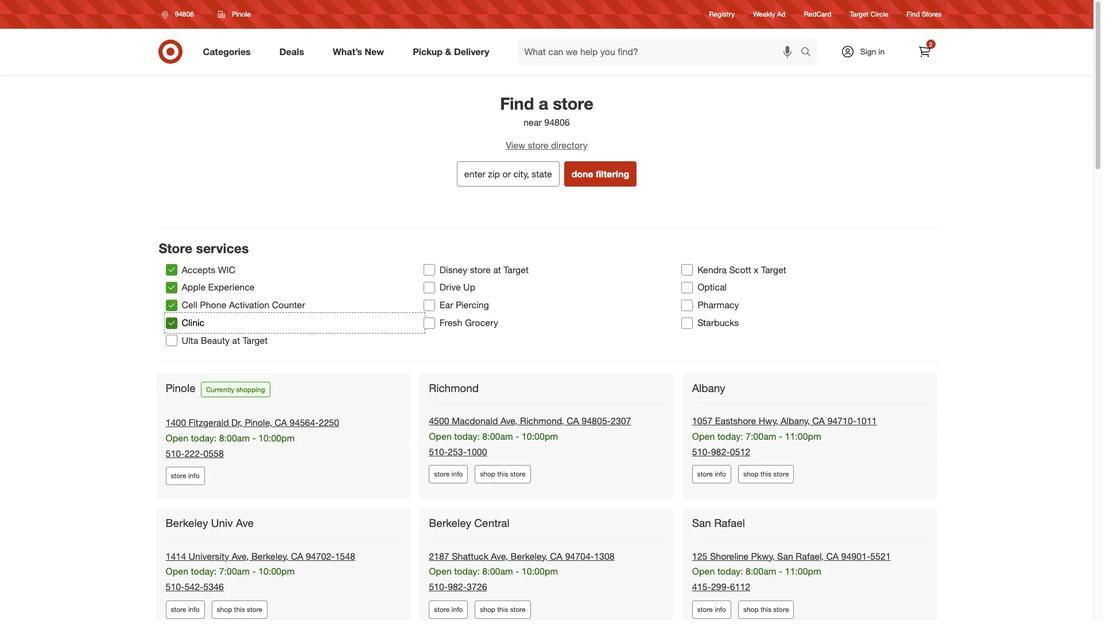 Task type: locate. For each thing, give the bounding box(es) containing it.
at for beauty
[[232, 335, 240, 346]]

8:00am up 1000
[[483, 431, 513, 442]]

near
[[524, 117, 542, 128]]

this
[[497, 470, 508, 479], [761, 470, 772, 479], [234, 605, 245, 614], [497, 605, 508, 614], [761, 605, 772, 614]]

kendra
[[698, 264, 727, 275]]

info down the 542-
[[188, 605, 200, 614]]

enter zip or city, state
[[464, 168, 552, 180]]

store info link
[[429, 465, 468, 484], [692, 465, 732, 484], [166, 467, 205, 486], [166, 601, 205, 619], [429, 601, 468, 619], [692, 601, 732, 619]]

san
[[692, 517, 711, 530], [778, 550, 794, 562]]

wic
[[218, 264, 236, 275]]

store info for san rafael
[[698, 605, 726, 614]]

ca left 94702-
[[291, 550, 303, 562]]

ca right pinole,
[[275, 417, 287, 428]]

apple experience
[[182, 282, 255, 293]]

2307
[[611, 415, 631, 427]]

1 vertical spatial pinole
[[166, 381, 196, 394]]

open inside 1057 eastshore hwy, albany, ca 94710-1011 open today: 7:00am - 11:00pm 510-982-0512
[[692, 431, 715, 442]]

510- inside 1057 eastshore hwy, albany, ca 94710-1011 open today: 7:00am - 11:00pm 510-982-0512
[[692, 446, 711, 457]]

ca for richmond
[[567, 415, 579, 427]]

state
[[532, 168, 552, 180]]

san rafael
[[692, 517, 745, 530]]

ave, inside 4500 macdonald ave, richmond, ca 94805-2307 open today: 8:00am - 10:00pm 510-253-1000
[[501, 415, 518, 427]]

0 vertical spatial find
[[907, 10, 920, 19]]

disney store at target
[[440, 264, 529, 275]]

ave, inside 2187 shattuck ave, berkeley, ca 94704-1308 open today: 8:00am - 10:00pm 510-982-3726
[[491, 550, 508, 562]]

ave, for berkeley central
[[491, 550, 508, 562]]

1 horizontal spatial 94806
[[545, 117, 570, 128]]

open inside 125 shoreline pkwy, san rafael, ca 94901-5521 open today: 8:00am - 11:00pm 415-299-6112
[[692, 566, 715, 577]]

510- inside 1400 fitzgerald dr, pinole, ca 94564-2250 open today: 8:00am - 10:00pm 510-222-0558
[[166, 448, 185, 459]]

san rafael link
[[692, 517, 748, 530]]

info for berkeley central
[[452, 605, 463, 614]]

shop this store button down 5346
[[212, 601, 268, 619]]

5346
[[203, 581, 224, 593]]

125
[[692, 550, 708, 562]]

2187 shattuck ave, berkeley, ca 94704-1308 link
[[429, 550, 615, 562]]

berkeley up 1414
[[166, 517, 208, 530]]

this down 2187 shattuck ave, berkeley, ca 94704-1308 open today: 8:00am - 10:00pm 510-982-3726
[[497, 605, 508, 614]]

circle
[[871, 10, 889, 19]]

&
[[445, 46, 452, 57]]

Ulta Beauty at Target checkbox
[[166, 335, 177, 347]]

982- down eastshore
[[711, 446, 730, 457]]

shop this store button down 3726
[[475, 601, 531, 619]]

pickup & delivery link
[[403, 39, 504, 64]]

beauty
[[201, 335, 230, 346]]

10:00pm inside 4500 macdonald ave, richmond, ca 94805-2307 open today: 8:00am - 10:00pm 510-253-1000
[[522, 431, 558, 442]]

today: down fitzgerald
[[191, 432, 217, 444]]

this down 1057 eastshore hwy, albany, ca 94710-1011 open today: 7:00am - 11:00pm 510-982-0512
[[761, 470, 772, 479]]

10:00pm inside 1400 fitzgerald dr, pinole, ca 94564-2250 open today: 8:00am - 10:00pm 510-222-0558
[[259, 432, 295, 444]]

- down 1414 university ave, berkeley, ca 94702-1548 link
[[252, 566, 256, 577]]

store info link down 299-
[[692, 601, 732, 619]]

san right the pkwy,
[[778, 550, 794, 562]]

store
[[159, 240, 192, 256]]

510-542-5346 link
[[166, 581, 224, 593]]

415-
[[692, 581, 711, 593]]

8:00am inside 4500 macdonald ave, richmond, ca 94805-2307 open today: 8:00am - 10:00pm 510-253-1000
[[483, 431, 513, 442]]

find for stores
[[907, 10, 920, 19]]

0 vertical spatial san
[[692, 517, 711, 530]]

fresh grocery
[[440, 317, 498, 329]]

ca right albany,
[[813, 415, 825, 427]]

0 vertical spatial 94806
[[175, 10, 194, 18]]

0 horizontal spatial berkeley
[[166, 517, 208, 530]]

510- down 1057
[[692, 446, 711, 457]]

today: for berkeley central
[[454, 566, 480, 577]]

albany link
[[692, 381, 728, 395]]

this for san rafael
[[761, 605, 772, 614]]

10:00pm for pinole
[[259, 432, 295, 444]]

94806 button
[[154, 4, 206, 25]]

berkeley up 2187
[[429, 517, 472, 530]]

982- for berkeley central
[[448, 581, 467, 593]]

find inside find a store near 94806
[[500, 93, 534, 114]]

shop this store down 3726
[[480, 605, 526, 614]]

services
[[196, 240, 249, 256]]

1 vertical spatial 94806
[[545, 117, 570, 128]]

info down 222-
[[188, 472, 200, 480]]

search
[[796, 47, 823, 58]]

store info for berkeley univ ave
[[171, 605, 200, 614]]

Optical checkbox
[[682, 282, 693, 293]]

4500
[[429, 415, 449, 427]]

94806
[[175, 10, 194, 18], [545, 117, 570, 128]]

berkeley, down ave
[[251, 550, 288, 562]]

0 vertical spatial pinole
[[232, 10, 251, 18]]

1 horizontal spatial at
[[493, 264, 501, 275]]

ca for berkeley central
[[550, 550, 563, 562]]

7:00am up 5346
[[219, 566, 250, 577]]

today: down shoreline
[[718, 566, 743, 577]]

activation
[[229, 299, 270, 311]]

store info link for san rafael
[[692, 601, 732, 619]]

store info link for richmond
[[429, 465, 468, 484]]

0 horizontal spatial 94806
[[175, 10, 194, 18]]

1 vertical spatial 982-
[[448, 581, 467, 593]]

- inside 2187 shattuck ave, berkeley, ca 94704-1308 open today: 8:00am - 10:00pm 510-982-3726
[[516, 566, 519, 577]]

0 vertical spatial 11:00pm
[[785, 431, 822, 442]]

store info down the 542-
[[171, 605, 200, 614]]

open inside 1400 fitzgerald dr, pinole, ca 94564-2250 open today: 8:00am - 10:00pm 510-222-0558
[[166, 432, 188, 444]]

11:00pm
[[785, 431, 822, 442], [785, 566, 822, 577]]

store services group
[[166, 261, 940, 350]]

info down 253-
[[452, 470, 463, 479]]

1400 fitzgerald dr, pinole, ca 94564-2250 open today: 8:00am - 10:00pm 510-222-0558
[[166, 417, 339, 459]]

0 vertical spatial at
[[493, 264, 501, 275]]

1414 university ave, berkeley, ca 94702-1548 open today: 7:00am - 10:00pm 510-542-5346
[[166, 550, 355, 593]]

- inside 1414 university ave, berkeley, ca 94702-1548 open today: 7:00am - 10:00pm 510-542-5346
[[252, 566, 256, 577]]

stores
[[922, 10, 942, 19]]

8:00am
[[483, 431, 513, 442], [219, 432, 250, 444], [483, 566, 513, 577], [746, 566, 777, 577]]

7:00am down hwy,
[[746, 431, 777, 442]]

1 horizontal spatial find
[[907, 10, 920, 19]]

target for disney store at target
[[504, 264, 529, 275]]

dr,
[[231, 417, 242, 428]]

11:00pm down albany,
[[785, 431, 822, 442]]

store right the a
[[553, 93, 594, 114]]

store inside group
[[470, 264, 491, 275]]

berkeley, for berkeley central
[[511, 550, 548, 562]]

open inside 2187 shattuck ave, berkeley, ca 94704-1308 open today: 8:00am - 10:00pm 510-982-3726
[[429, 566, 452, 577]]

ca inside 1414 university ave, berkeley, ca 94702-1548 open today: 7:00am - 10:00pm 510-542-5346
[[291, 550, 303, 562]]

shop this store button for berkeley univ ave
[[212, 601, 268, 619]]

1 vertical spatial san
[[778, 550, 794, 562]]

open
[[429, 431, 452, 442], [692, 431, 715, 442], [166, 432, 188, 444], [166, 566, 188, 577], [429, 566, 452, 577], [692, 566, 715, 577]]

open for richmond
[[429, 431, 452, 442]]

today: inside 1414 university ave, berkeley, ca 94702-1548 open today: 7:00am - 10:00pm 510-542-5346
[[191, 566, 217, 577]]

ave, left richmond,
[[501, 415, 518, 427]]

store up up in the left top of the page
[[470, 264, 491, 275]]

ear
[[440, 299, 453, 311]]

ca inside 2187 shattuck ave, berkeley, ca 94704-1308 open today: 8:00am - 10:00pm 510-982-3726
[[550, 550, 563, 562]]

store inside find a store near 94806
[[553, 93, 594, 114]]

info for san rafael
[[715, 605, 726, 614]]

store info down 510-982-0512 link
[[698, 470, 726, 479]]

ave, right shattuck
[[491, 550, 508, 562]]

1 horizontal spatial berkeley,
[[511, 550, 548, 562]]

- down the 2187 shattuck ave, berkeley, ca 94704-1308 link
[[516, 566, 519, 577]]

store down 1414 university ave, berkeley, ca 94702-1548 open today: 7:00am - 10:00pm 510-542-5346
[[247, 605, 263, 614]]

- down 1057 eastshore hwy, albany, ca 94710-1011 link
[[779, 431, 783, 442]]

store down 253-
[[434, 470, 450, 479]]

store info for berkeley central
[[434, 605, 463, 614]]

- for berkeley central
[[516, 566, 519, 577]]

today: for albany
[[718, 431, 743, 442]]

ca inside 1057 eastshore hwy, albany, ca 94710-1011 open today: 7:00am - 11:00pm 510-982-0512
[[813, 415, 825, 427]]

ave,
[[501, 415, 518, 427], [232, 550, 249, 562], [491, 550, 508, 562]]

- down 4500 macdonald ave, richmond, ca 94805-2307 link
[[516, 431, 519, 442]]

- inside 1057 eastshore hwy, albany, ca 94710-1011 open today: 7:00am - 11:00pm 510-982-0512
[[779, 431, 783, 442]]

510- down 1414
[[166, 581, 185, 593]]

info
[[452, 470, 463, 479], [715, 470, 726, 479], [188, 472, 200, 480], [188, 605, 200, 614], [452, 605, 463, 614], [715, 605, 726, 614]]

shop this store down 1000
[[480, 470, 526, 479]]

store info link down 253-
[[429, 465, 468, 484]]

find left stores
[[907, 10, 920, 19]]

today: down eastshore
[[718, 431, 743, 442]]

target circle link
[[850, 9, 889, 19]]

94806 inside find a store near 94806
[[545, 117, 570, 128]]

4500 macdonald ave, richmond, ca 94805-2307 open today: 8:00am - 10:00pm 510-253-1000
[[429, 415, 631, 457]]

10:00pm down 1414 university ave, berkeley, ca 94702-1548 link
[[259, 566, 295, 577]]

ca inside 4500 macdonald ave, richmond, ca 94805-2307 open today: 8:00am - 10:00pm 510-253-1000
[[567, 415, 579, 427]]

shattuck
[[452, 550, 489, 562]]

ca right rafael,
[[827, 550, 839, 562]]

store info link for albany
[[692, 465, 732, 484]]

94806 inside dropdown button
[[175, 10, 194, 18]]

1 horizontal spatial san
[[778, 550, 794, 562]]

today: inside 4500 macdonald ave, richmond, ca 94805-2307 open today: 8:00am - 10:00pm 510-253-1000
[[454, 431, 480, 442]]

shop down 1000
[[480, 470, 496, 479]]

510-253-1000 link
[[429, 446, 487, 457]]

982- inside 2187 shattuck ave, berkeley, ca 94704-1308 open today: 8:00am - 10:00pm 510-982-3726
[[448, 581, 467, 593]]

1 vertical spatial 11:00pm
[[785, 566, 822, 577]]

1 horizontal spatial 982-
[[711, 446, 730, 457]]

510- for berkeley univ ave
[[166, 581, 185, 593]]

510- down 4500
[[429, 446, 448, 457]]

- inside 1400 fitzgerald dr, pinole, ca 94564-2250 open today: 8:00am - 10:00pm 510-222-0558
[[252, 432, 256, 444]]

open for albany
[[692, 431, 715, 442]]

ave, inside 1414 university ave, berkeley, ca 94702-1548 open today: 7:00am - 10:00pm 510-542-5346
[[232, 550, 249, 562]]

shop this store for berkeley central
[[480, 605, 526, 614]]

store info link for berkeley univ ave
[[166, 601, 205, 619]]

target for ulta beauty at target
[[243, 335, 268, 346]]

today: inside 2187 shattuck ave, berkeley, ca 94704-1308 open today: 8:00am - 10:00pm 510-982-3726
[[454, 566, 480, 577]]

open down 1400
[[166, 432, 188, 444]]

find for a
[[500, 93, 534, 114]]

redcard
[[804, 10, 832, 19]]

pharmacy
[[698, 299, 739, 311]]

pinole inside dropdown button
[[232, 10, 251, 18]]

10:00pm down richmond,
[[522, 431, 558, 442]]

ave, for richmond
[[501, 415, 518, 427]]

open down 2187
[[429, 566, 452, 577]]

today: inside 1057 eastshore hwy, albany, ca 94710-1011 open today: 7:00am - 11:00pm 510-982-0512
[[718, 431, 743, 442]]

6112
[[730, 581, 751, 593]]

open down 4500
[[429, 431, 452, 442]]

today: down shattuck
[[454, 566, 480, 577]]

1 horizontal spatial 7:00am
[[746, 431, 777, 442]]

store down 1057 eastshore hwy, albany, ca 94710-1011 open today: 7:00am - 11:00pm 510-982-0512
[[774, 470, 789, 479]]

berkeley, for berkeley univ ave
[[251, 550, 288, 562]]

piercing
[[456, 299, 489, 311]]

deals
[[280, 46, 304, 57]]

1011
[[857, 415, 877, 427]]

1 berkeley, from the left
[[251, 550, 288, 562]]

What can we help you find? suggestions appear below search field
[[518, 39, 804, 64]]

10:00pm inside 1414 university ave, berkeley, ca 94702-1548 open today: 7:00am - 10:00pm 510-542-5346
[[259, 566, 295, 577]]

982- inside 1057 eastshore hwy, albany, ca 94710-1011 open today: 7:00am - 11:00pm 510-982-0512
[[711, 446, 730, 457]]

ave, right university
[[232, 550, 249, 562]]

7:00am inside 1057 eastshore hwy, albany, ca 94710-1011 open today: 7:00am - 11:00pm 510-982-0512
[[746, 431, 777, 442]]

city,
[[514, 168, 529, 180]]

Kendra Scott x Target checkbox
[[682, 264, 693, 276]]

shop this store button down 0512
[[738, 465, 794, 484]]

shop this store button for richmond
[[475, 465, 531, 484]]

store info link down 510-982-0512 link
[[692, 465, 732, 484]]

store info link down 222-
[[166, 467, 205, 486]]

this for richmond
[[497, 470, 508, 479]]

store down 415-
[[698, 605, 713, 614]]

pinole
[[232, 10, 251, 18], [166, 381, 196, 394]]

1 horizontal spatial pinole
[[232, 10, 251, 18]]

10:00pm inside 2187 shattuck ave, berkeley, ca 94704-1308 open today: 8:00am - 10:00pm 510-982-3726
[[522, 566, 558, 577]]

0 vertical spatial 982-
[[711, 446, 730, 457]]

1 11:00pm from the top
[[785, 431, 822, 442]]

today: for berkeley univ ave
[[191, 566, 217, 577]]

richmond
[[429, 381, 479, 394]]

this down 4500 macdonald ave, richmond, ca 94805-2307 open today: 8:00am - 10:00pm 510-253-1000
[[497, 470, 508, 479]]

san left rafael at bottom right
[[692, 517, 711, 530]]

0 horizontal spatial at
[[232, 335, 240, 346]]

2 11:00pm from the top
[[785, 566, 822, 577]]

find inside find stores link
[[907, 10, 920, 19]]

shop this store button down 1000
[[475, 465, 531, 484]]

this for berkeley univ ave
[[234, 605, 245, 614]]

0558
[[203, 448, 224, 459]]

store
[[553, 93, 594, 114], [528, 140, 549, 151], [470, 264, 491, 275], [434, 470, 450, 479], [510, 470, 526, 479], [698, 470, 713, 479], [774, 470, 789, 479], [171, 472, 186, 480], [171, 605, 186, 614], [247, 605, 263, 614], [434, 605, 450, 614], [510, 605, 526, 614], [698, 605, 713, 614], [774, 605, 789, 614]]

shop this store for san rafael
[[744, 605, 789, 614]]

store info down 253-
[[434, 470, 463, 479]]

0 vertical spatial 7:00am
[[746, 431, 777, 442]]

shop down 0512
[[744, 470, 759, 479]]

ca left 94805-
[[567, 415, 579, 427]]

berkeley, inside 1414 university ave, berkeley, ca 94702-1548 open today: 7:00am - 10:00pm 510-542-5346
[[251, 550, 288, 562]]

shop this store button down 6112
[[738, 601, 794, 619]]

8:00am down dr,
[[219, 432, 250, 444]]

shop this store down 0512
[[744, 470, 789, 479]]

at right 'beauty' at the left bottom of the page
[[232, 335, 240, 346]]

ca inside 1400 fitzgerald dr, pinole, ca 94564-2250 open today: 8:00am - 10:00pm 510-222-0558
[[275, 417, 287, 428]]

8:00am inside 2187 shattuck ave, berkeley, ca 94704-1308 open today: 8:00am - 10:00pm 510-982-3726
[[483, 566, 513, 577]]

10:00pm down pinole,
[[259, 432, 295, 444]]

this down 125 shoreline pkwy, san rafael, ca 94901-5521 open today: 8:00am - 11:00pm 415-299-6112
[[761, 605, 772, 614]]

open inside 4500 macdonald ave, richmond, ca 94805-2307 open today: 8:00am - 10:00pm 510-253-1000
[[429, 431, 452, 442]]

1 vertical spatial at
[[232, 335, 240, 346]]

- down 1400 fitzgerald dr, pinole, ca 94564-2250 link
[[252, 432, 256, 444]]

3726
[[467, 581, 487, 593]]

store info
[[434, 470, 463, 479], [698, 470, 726, 479], [171, 472, 200, 480], [171, 605, 200, 614], [434, 605, 463, 614], [698, 605, 726, 614]]

sign in
[[861, 47, 885, 56]]

ca inside 125 shoreline pkwy, san rafael, ca 94901-5521 open today: 8:00am - 11:00pm 415-299-6112
[[827, 550, 839, 562]]

store info down 510-982-3726 link
[[434, 605, 463, 614]]

open inside 1414 university ave, berkeley, ca 94702-1548 open today: 7:00am - 10:00pm 510-542-5346
[[166, 566, 188, 577]]

94806 down the a
[[545, 117, 570, 128]]

info down 299-
[[715, 605, 726, 614]]

0 horizontal spatial 982-
[[448, 581, 467, 593]]

1 vertical spatial 7:00am
[[219, 566, 250, 577]]

1 vertical spatial find
[[500, 93, 534, 114]]

94805-
[[582, 415, 611, 427]]

510- for albany
[[692, 446, 711, 457]]

pinole up categories link
[[232, 10, 251, 18]]

open down 1057
[[692, 431, 715, 442]]

berkeley, left 94704-
[[511, 550, 548, 562]]

open up 415-
[[692, 566, 715, 577]]

experience
[[208, 282, 255, 293]]

shop for albany
[[744, 470, 759, 479]]

125 shoreline pkwy, san rafael, ca 94901-5521 open today: 8:00am - 11:00pm 415-299-6112
[[692, 550, 891, 593]]

pinole up 1400
[[166, 381, 196, 394]]

510- inside 1414 university ave, berkeley, ca 94702-1548 open today: 7:00am - 10:00pm 510-542-5346
[[166, 581, 185, 593]]

8:00am up 3726
[[483, 566, 513, 577]]

Cell Phone Activation Counter checkbox
[[166, 300, 177, 311]]

510- down 2187
[[429, 581, 448, 593]]

0 horizontal spatial pinole
[[166, 381, 196, 394]]

berkeley,
[[251, 550, 288, 562], [511, 550, 548, 562]]

- inside 4500 macdonald ave, richmond, ca 94805-2307 open today: 8:00am - 10:00pm 510-253-1000
[[516, 431, 519, 442]]

510- inside 2187 shattuck ave, berkeley, ca 94704-1308 open today: 8:00am - 10:00pm 510-982-3726
[[429, 581, 448, 593]]

1 horizontal spatial berkeley
[[429, 517, 472, 530]]

10:00pm down the 2187 shattuck ave, berkeley, ca 94704-1308 link
[[522, 566, 558, 577]]

0 horizontal spatial find
[[500, 93, 534, 114]]

8:00am inside 1400 fitzgerald dr, pinole, ca 94564-2250 open today: 8:00am - 10:00pm 510-222-0558
[[219, 432, 250, 444]]

1308
[[594, 550, 615, 562]]

ulta
[[182, 335, 198, 346]]

today: inside 1400 fitzgerald dr, pinole, ca 94564-2250 open today: 8:00am - 10:00pm 510-222-0558
[[191, 432, 217, 444]]

510- for berkeley central
[[429, 581, 448, 593]]

berkeley for berkeley central
[[429, 517, 472, 530]]

pickup
[[413, 46, 443, 57]]

shop down 3726
[[480, 605, 496, 614]]

berkeley central link
[[429, 517, 512, 530]]

0 horizontal spatial 7:00am
[[219, 566, 250, 577]]

8:00am down the pkwy,
[[746, 566, 777, 577]]

- down '125 shoreline pkwy, san rafael, ca 94901-5521' "link"
[[779, 566, 783, 577]]

categories
[[203, 46, 251, 57]]

2 berkeley from the left
[[429, 517, 472, 530]]

store info link down the 542-
[[166, 601, 205, 619]]

2 berkeley, from the left
[[511, 550, 548, 562]]

apple
[[182, 282, 206, 293]]

1 berkeley from the left
[[166, 517, 208, 530]]

shop down 6112
[[744, 605, 759, 614]]

open down 1414
[[166, 566, 188, 577]]

info down 510-982-0512 link
[[715, 470, 726, 479]]

berkeley, inside 2187 shattuck ave, berkeley, ca 94704-1308 open today: 8:00am - 10:00pm 510-982-3726
[[511, 550, 548, 562]]

7:00am inside 1414 university ave, berkeley, ca 94702-1548 open today: 7:00am - 10:00pm 510-542-5346
[[219, 566, 250, 577]]

today: down university
[[191, 566, 217, 577]]

target for kendra scott x target
[[761, 264, 787, 275]]

info down 510-982-3726 link
[[452, 605, 463, 614]]

store info down 222-
[[171, 472, 200, 480]]

10:00pm for berkeley univ ave
[[259, 566, 295, 577]]

510- down 1400
[[166, 448, 185, 459]]

510- inside 4500 macdonald ave, richmond, ca 94805-2307 open today: 8:00am - 10:00pm 510-253-1000
[[429, 446, 448, 457]]

shop for berkeley central
[[480, 605, 496, 614]]

11:00pm down rafael,
[[785, 566, 822, 577]]

sign
[[861, 47, 877, 56]]

982- down shattuck
[[448, 581, 467, 593]]

shop for richmond
[[480, 470, 496, 479]]

0 horizontal spatial berkeley,
[[251, 550, 288, 562]]



Task type: vqa. For each thing, say whether or not it's contained in the screenshot.
ahead
no



Task type: describe. For each thing, give the bounding box(es) containing it.
what's
[[333, 46, 362, 57]]

deals link
[[270, 39, 319, 64]]

8:00am for richmond
[[483, 431, 513, 442]]

this for berkeley central
[[497, 605, 508, 614]]

starbucks
[[698, 317, 739, 329]]

Fresh Grocery checkbox
[[424, 317, 435, 329]]

510-982-0512 link
[[692, 446, 751, 457]]

enter
[[464, 168, 486, 180]]

1057 eastshore hwy, albany, ca 94710-1011 link
[[692, 415, 877, 427]]

1414
[[166, 550, 186, 562]]

directory
[[551, 140, 588, 151]]

ca for pinole
[[275, 417, 287, 428]]

store info for albany
[[698, 470, 726, 479]]

982- for albany
[[711, 446, 730, 457]]

Apple Experience checkbox
[[166, 282, 177, 293]]

94704-
[[565, 550, 594, 562]]

richmond,
[[520, 415, 564, 427]]

store down 125 shoreline pkwy, san rafael, ca 94901-5521 open today: 8:00am - 11:00pm 415-299-6112
[[774, 605, 789, 614]]

disney
[[440, 264, 468, 275]]

Ear Piercing checkbox
[[424, 300, 435, 311]]

what's new
[[333, 46, 384, 57]]

2
[[930, 41, 933, 48]]

store down 510-982-3726 link
[[434, 605, 450, 614]]

- for pinole
[[252, 432, 256, 444]]

shop this store button for san rafael
[[738, 601, 794, 619]]

san inside 125 shoreline pkwy, san rafael, ca 94901-5521 open today: 8:00am - 11:00pm 415-299-6112
[[778, 550, 794, 562]]

125 shoreline pkwy, san rafael, ca 94901-5521 link
[[692, 550, 891, 562]]

510- for pinole
[[166, 448, 185, 459]]

- for berkeley univ ave
[[252, 566, 256, 577]]

1057 eastshore hwy, albany, ca 94710-1011 open today: 7:00am - 11:00pm 510-982-0512
[[692, 415, 877, 457]]

510-982-3726 link
[[429, 581, 487, 593]]

store down 2187 shattuck ave, berkeley, ca 94704-1308 open today: 8:00am - 10:00pm 510-982-3726
[[510, 605, 526, 614]]

pinole,
[[245, 417, 272, 428]]

Starbucks checkbox
[[682, 317, 693, 329]]

94710-
[[828, 415, 857, 427]]

target circle
[[850, 10, 889, 19]]

ca for berkeley univ ave
[[291, 550, 303, 562]]

7:00am for albany
[[746, 431, 777, 442]]

central
[[475, 517, 510, 530]]

1414 university ave, berkeley, ca 94702-1548 link
[[166, 550, 355, 562]]

at for store
[[493, 264, 501, 275]]

Clinic checkbox
[[166, 317, 177, 329]]

view store directory
[[506, 140, 588, 151]]

registry link
[[710, 9, 735, 19]]

info for richmond
[[452, 470, 463, 479]]

today: inside 125 shoreline pkwy, san rafael, ca 94901-5521 open today: 8:00am - 11:00pm 415-299-6112
[[718, 566, 743, 577]]

ear piercing
[[440, 299, 489, 311]]

1400 fitzgerald dr, pinole, ca 94564-2250 link
[[166, 417, 339, 428]]

shoreline
[[710, 550, 749, 562]]

1057
[[692, 415, 713, 427]]

Pharmacy checkbox
[[682, 300, 693, 311]]

weekly
[[753, 10, 776, 19]]

fitzgerald
[[189, 417, 229, 428]]

categories link
[[193, 39, 265, 64]]

0 horizontal spatial san
[[692, 517, 711, 530]]

counter
[[272, 299, 305, 311]]

510-222-0558 link
[[166, 448, 224, 459]]

weekly ad link
[[753, 9, 786, 19]]

info for albany
[[715, 470, 726, 479]]

sign in link
[[831, 39, 903, 64]]

filtering
[[596, 168, 629, 180]]

Disney store at Target checkbox
[[424, 264, 435, 276]]

Accepts WIC checkbox
[[166, 264, 177, 276]]

albany,
[[781, 415, 810, 427]]

8:00am for pinole
[[219, 432, 250, 444]]

open for pinole
[[166, 432, 188, 444]]

univ
[[211, 517, 233, 530]]

ave
[[236, 517, 254, 530]]

ca for albany
[[813, 415, 825, 427]]

today: for richmond
[[454, 431, 480, 442]]

find stores
[[907, 10, 942, 19]]

store info link for berkeley central
[[429, 601, 468, 619]]

1548
[[335, 550, 355, 562]]

store down 510-982-0512 link
[[698, 470, 713, 479]]

store down 222-
[[171, 472, 186, 480]]

Drive Up checkbox
[[424, 282, 435, 293]]

shop this store for richmond
[[480, 470, 526, 479]]

store info link for pinole
[[166, 467, 205, 486]]

today: for pinole
[[191, 432, 217, 444]]

1000
[[467, 446, 487, 457]]

shop this store for berkeley univ ave
[[217, 605, 263, 614]]

store right view at the left
[[528, 140, 549, 151]]

open for berkeley univ ave
[[166, 566, 188, 577]]

7:00am for berkeley univ ave
[[219, 566, 250, 577]]

542-
[[185, 581, 203, 593]]

berkeley univ ave link
[[166, 517, 256, 530]]

- for albany
[[779, 431, 783, 442]]

store services
[[159, 240, 249, 256]]

- for richmond
[[516, 431, 519, 442]]

2 link
[[912, 39, 937, 64]]

store info for pinole
[[171, 472, 200, 480]]

0512
[[730, 446, 751, 457]]

299-
[[711, 581, 730, 593]]

10:00pm for berkeley central
[[522, 566, 558, 577]]

open for berkeley central
[[429, 566, 452, 577]]

rafael
[[714, 517, 745, 530]]

new
[[365, 46, 384, 57]]

11:00pm inside 125 shoreline pkwy, san rafael, ca 94901-5521 open today: 8:00am - 11:00pm 415-299-6112
[[785, 566, 822, 577]]

10:00pm for richmond
[[522, 431, 558, 442]]

8:00am for berkeley central
[[483, 566, 513, 577]]

shop for san rafael
[[744, 605, 759, 614]]

phone
[[200, 299, 227, 311]]

1400
[[166, 417, 186, 428]]

11:00pm inside 1057 eastshore hwy, albany, ca 94710-1011 open today: 7:00am - 11:00pm 510-982-0512
[[785, 431, 822, 442]]

415-299-6112 link
[[692, 581, 751, 593]]

macdonald
[[452, 415, 498, 427]]

cell
[[182, 299, 197, 311]]

eastshore
[[715, 415, 756, 427]]

a
[[539, 93, 548, 114]]

info for pinole
[[188, 472, 200, 480]]

optical
[[698, 282, 727, 293]]

scott
[[730, 264, 752, 275]]

- inside 125 shoreline pkwy, san rafael, ca 94901-5521 open today: 8:00am - 11:00pm 415-299-6112
[[779, 566, 783, 577]]

done filtering button
[[564, 161, 637, 187]]

shop this store for albany
[[744, 470, 789, 479]]

store info for richmond
[[434, 470, 463, 479]]

kendra scott x target
[[698, 264, 787, 275]]

delivery
[[454, 46, 490, 57]]

510- for richmond
[[429, 446, 448, 457]]

target inside target circle link
[[850, 10, 869, 19]]

up
[[463, 282, 476, 293]]

in
[[879, 47, 885, 56]]

berkeley univ ave
[[166, 517, 254, 530]]

drive up
[[440, 282, 476, 293]]

8:00am inside 125 shoreline pkwy, san rafael, ca 94901-5521 open today: 8:00am - 11:00pm 415-299-6112
[[746, 566, 777, 577]]

shop this store button for albany
[[738, 465, 794, 484]]

berkeley for berkeley univ ave
[[166, 517, 208, 530]]

berkeley central
[[429, 517, 510, 530]]

this for albany
[[761, 470, 772, 479]]

2187 shattuck ave, berkeley, ca 94704-1308 open today: 8:00am - 10:00pm 510-982-3726
[[429, 550, 615, 593]]

shop this store button for berkeley central
[[475, 601, 531, 619]]

registry
[[710, 10, 735, 19]]

enter zip or city, state button
[[457, 161, 560, 187]]

94564-
[[290, 417, 319, 428]]

ave, for berkeley univ ave
[[232, 550, 249, 562]]

redcard link
[[804, 9, 832, 19]]

5521
[[871, 550, 891, 562]]

store down 4500 macdonald ave, richmond, ca 94805-2307 open today: 8:00am - 10:00pm 510-253-1000
[[510, 470, 526, 479]]

shop for berkeley univ ave
[[217, 605, 232, 614]]

rafael,
[[796, 550, 824, 562]]

222-
[[185, 448, 203, 459]]

info for berkeley univ ave
[[188, 605, 200, 614]]

store down the 542-
[[171, 605, 186, 614]]

2187
[[429, 550, 449, 562]]

university
[[189, 550, 229, 562]]



